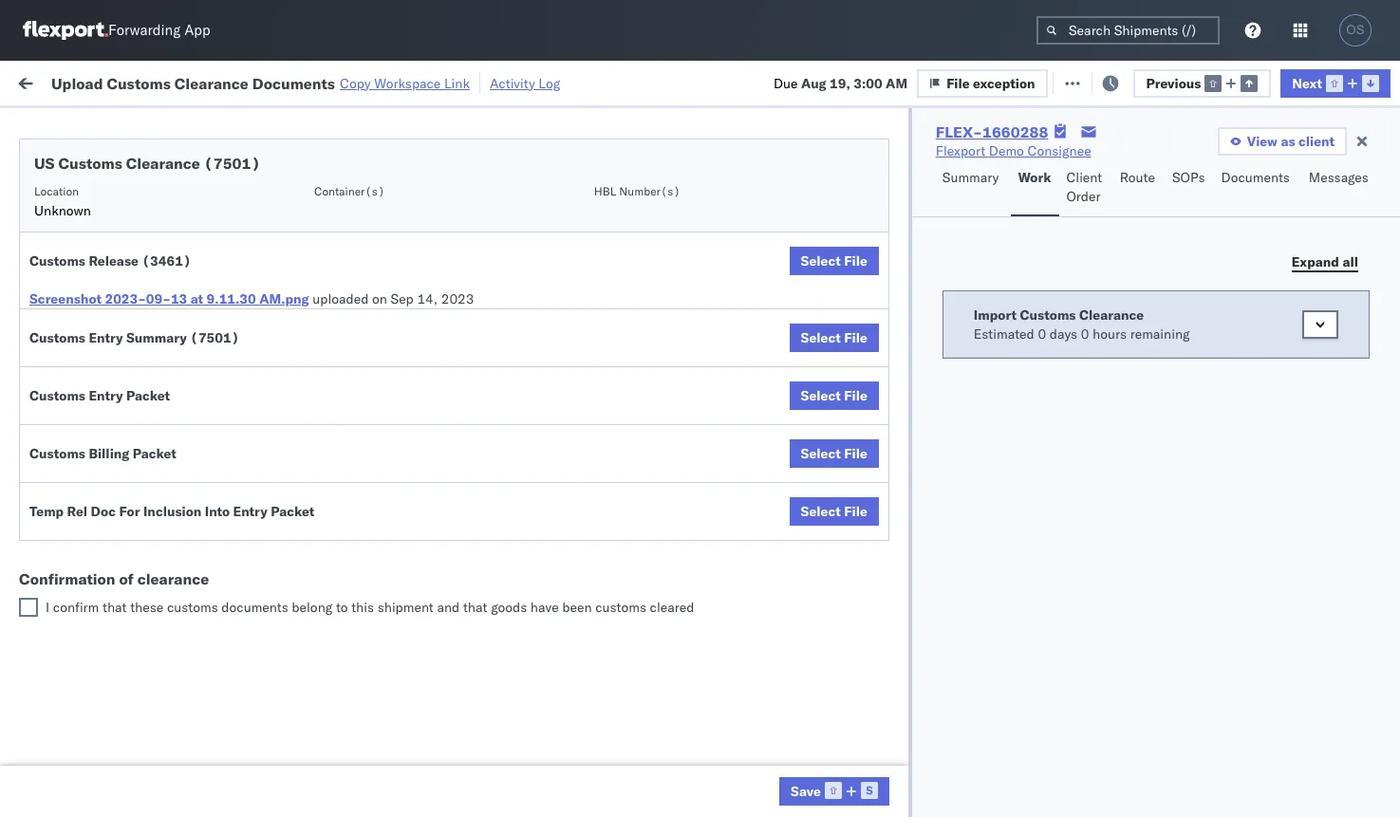 Task type: locate. For each thing, give the bounding box(es) containing it.
1 horizontal spatial work
[[1018, 169, 1051, 186]]

3 select file from the top
[[801, 387, 867, 404]]

resize handle column header
[[272, 147, 294, 817], [482, 147, 505, 817], [549, 147, 571, 817], [672, 147, 695, 817], [796, 147, 818, 817], [985, 147, 1008, 817], [1137, 147, 1160, 817], [1261, 147, 1283, 817], [1366, 147, 1389, 817]]

consignee down the 3:00
[[828, 155, 882, 169]]

0 vertical spatial on
[[466, 74, 481, 91]]

1 horizontal spatial consignee
[[915, 608, 979, 625]]

None checkbox
[[19, 598, 38, 617]]

1 vertical spatial schedule delivery appointment button
[[44, 314, 233, 335]]

0 vertical spatial -
[[979, 650, 987, 667]]

2:59 am est, jan 13, 2023
[[306, 608, 476, 625]]

2 vertical spatial integration test account - karl lagerfeld
[[828, 775, 1075, 792]]

2 ceau7522281, from the top
[[1170, 273, 1267, 290]]

clearance inside button
[[147, 389, 208, 406]]

1 vertical spatial schedule delivery appointment link
[[44, 314, 233, 333]]

2 vertical spatial schedule delivery appointment
[[44, 482, 233, 499]]

vandelay
[[828, 733, 883, 750]]

0 vertical spatial schedule delivery appointment link
[[44, 188, 233, 207]]

am down container(s)
[[338, 232, 360, 249]]

4 select file from the top
[[801, 445, 867, 462]]

packet right "billing"
[[133, 445, 177, 462]]

2:59 for 5th schedule pickup from los angeles, ca link
[[306, 608, 335, 625]]

1 vertical spatial entry
[[89, 387, 123, 404]]

2 vertical spatial -
[[979, 775, 987, 792]]

packet up 7:00
[[271, 503, 314, 520]]

file exception button
[[1046, 68, 1176, 96], [1046, 68, 1176, 96], [917, 69, 1048, 97], [917, 69, 1048, 97]]

4 2:59 am edt, nov 5, 2022 from the top
[[306, 316, 472, 333]]

0 vertical spatial entry
[[89, 329, 123, 347]]

import up estimated
[[974, 306, 1017, 323]]

1 schedule pickup from los angeles, ca link from the top
[[44, 221, 270, 259]]

status
[[104, 117, 137, 131]]

dec left 23, on the bottom left
[[394, 525, 419, 542]]

of
[[119, 570, 134, 589]]

0 vertical spatial upload customs clearance documents
[[44, 389, 208, 425]]

0 left days
[[1038, 325, 1046, 342]]

integration
[[828, 650, 893, 667], [828, 692, 893, 709], [828, 775, 893, 792]]

1 that from the left
[[102, 599, 127, 616]]

am right the 3:00
[[886, 75, 908, 92]]

1 vertical spatial account
[[925, 692, 975, 709]]

(7501) down 9.11.30
[[190, 329, 240, 347]]

est, for 9,
[[363, 399, 391, 416]]

upload customs clearance documents
[[44, 389, 208, 425], [44, 765, 208, 801]]

at right the 13 at the top of the page
[[191, 290, 203, 308]]

2 2:59 from the top
[[306, 232, 335, 249]]

schedule delivery appointment link down the us customs clearance (7501)
[[44, 188, 233, 207]]

upload
[[51, 74, 103, 93], [44, 389, 87, 406], [44, 765, 87, 782]]

1 vertical spatial at
[[191, 290, 203, 308]]

1 schedule delivery appointment from the top
[[44, 189, 233, 206]]

am.png
[[259, 290, 309, 308]]

customs down clearance
[[167, 599, 218, 616]]

9.11.30
[[207, 290, 256, 308]]

2 vertical spatial schedule delivery appointment link
[[44, 481, 233, 500]]

0 vertical spatial work
[[208, 74, 241, 91]]

confirm for confirm pickup from los angeles, ca
[[44, 514, 92, 531]]

0 right days
[[1081, 325, 1089, 342]]

select for temp rel doc for inclusion into entry packet
[[801, 503, 841, 520]]

due
[[774, 75, 798, 92]]

customs
[[107, 74, 171, 93], [58, 154, 122, 173], [29, 253, 85, 270], [1020, 306, 1076, 323], [29, 329, 85, 347], [29, 387, 85, 404], [90, 389, 144, 406], [29, 445, 85, 462], [90, 765, 144, 782]]

1 vertical spatial packet
[[133, 445, 177, 462]]

2023 right 13,
[[443, 608, 476, 625]]

2 2:59 am edt, nov 5, 2022 from the top
[[306, 232, 472, 249]]

0 horizontal spatial consignee
[[828, 155, 882, 169]]

2:59 for second schedule pickup from los angeles, ca link from the top
[[306, 274, 335, 291]]

1846748 down hours
[[1089, 357, 1147, 375]]

flexport demo consignee
[[936, 142, 1091, 159]]

1846748 up hours
[[1089, 274, 1147, 291]]

snoozed no
[[397, 117, 465, 131]]

0 horizontal spatial 0
[[1038, 325, 1046, 342]]

1 vertical spatial schedule delivery appointment
[[44, 315, 233, 332]]

client order button
[[1059, 160, 1112, 216]]

copy workspace link button
[[340, 75, 470, 92]]

7 2:59 from the top
[[306, 608, 335, 625]]

3 select file button from the top
[[789, 382, 879, 410]]

select file button for customs release (3461)
[[789, 247, 879, 275]]

1 integration test account - karl lagerfeld from the top
[[828, 650, 1075, 667]]

1 vertical spatial dec
[[394, 525, 419, 542]]

flex-1846748 down client
[[1048, 190, 1147, 207]]

est, left 9, at the left of the page
[[363, 399, 391, 416]]

1 ceau7522281, from the top
[[1170, 190, 1267, 207]]

Search Work text field
[[761, 68, 968, 96]]

1 account from the top
[[925, 650, 975, 667]]

nov up sep
[[396, 232, 420, 249]]

0 vertical spatial karl
[[991, 650, 1015, 667]]

nov right uploaded
[[396, 274, 420, 291]]

1 vertical spatial upload customs clearance documents
[[44, 765, 208, 801]]

0 vertical spatial at
[[378, 74, 390, 91]]

integration test account - karl lagerfeld down west
[[828, 775, 1075, 792]]

2 karl from the top
[[991, 692, 1015, 709]]

1 vertical spatial karl
[[991, 692, 1015, 709]]

1 vertical spatial appointment
[[155, 315, 233, 332]]

os
[[1346, 23, 1365, 37]]

expand all
[[1292, 253, 1358, 270]]

select file button for customs billing packet
[[789, 440, 879, 468]]

integration up vandelay
[[828, 692, 893, 709]]

entry down '2023-'
[[89, 329, 123, 347]]

0 horizontal spatial customs
[[167, 599, 218, 616]]

2 vertical spatial integration
[[828, 775, 893, 792]]

est, up 7:00 pm est, dec 23, 2022
[[363, 483, 391, 500]]

0 horizontal spatial that
[[102, 599, 127, 616]]

view
[[1247, 133, 1278, 150]]

0 vertical spatial integration
[[828, 650, 893, 667]]

2:59 down container(s)
[[306, 232, 335, 249]]

759
[[350, 74, 375, 91]]

1 horizontal spatial 0
[[1081, 325, 1089, 342]]

packet down customs entry summary (7501)
[[126, 387, 170, 404]]

confirm up confirmation
[[44, 514, 92, 531]]

unknown
[[34, 202, 91, 219]]

mbl/mawb
[[1293, 155, 1359, 169]]

select for customs entry packet
[[801, 387, 841, 404]]

workitem button
[[11, 151, 275, 170]]

app
[[184, 21, 210, 39]]

4 ca from the top
[[44, 450, 62, 467]]

pickup inside confirm pickup from los angeles, ca
[[96, 514, 137, 531]]

4 hlxu from the top
[[1371, 357, 1400, 374]]

2 test123456 from the top
[[1293, 274, 1373, 291]]

schedule delivery appointment button up for
[[44, 481, 233, 502]]

appointment down the us customs clearance (7501)
[[155, 189, 233, 206]]

1 select from the top
[[801, 253, 841, 270]]

nov
[[396, 190, 420, 207], [396, 232, 420, 249], [396, 274, 420, 291], [396, 316, 420, 333], [396, 357, 420, 375], [395, 399, 419, 416]]

dec for 23,
[[394, 525, 419, 542]]

that right and
[[463, 599, 487, 616]]

billing
[[89, 445, 129, 462]]

2:59 down uploaded
[[306, 316, 335, 333]]

numbers
[[1170, 162, 1217, 177]]

2023-
[[105, 290, 146, 308]]

1846748 right days
[[1089, 316, 1147, 333]]

1 horizontal spatial import
[[974, 306, 1017, 323]]

7:00 pm est, dec 23, 2022
[[306, 525, 479, 542]]

file exception down the search shipments (/) text field
[[1075, 74, 1164, 91]]

schedule delivery appointment down the us customs clearance (7501)
[[44, 189, 233, 206]]

1 2:59 from the top
[[306, 190, 335, 207]]

select file button for customs entry packet
[[789, 382, 879, 410]]

est, for 23,
[[362, 525, 390, 542]]

2 ocean fcl from the top
[[581, 232, 647, 249]]

file for temp rel doc for inclusion into entry packet
[[844, 503, 867, 520]]

4 ocean fcl from the top
[[581, 399, 647, 416]]

confirm up confirm
[[44, 565, 92, 582]]

confirm pickup from los angeles, ca link
[[44, 513, 270, 551]]

5 2:59 from the top
[[306, 357, 335, 375]]

0 vertical spatial schedule delivery appointment button
[[44, 188, 233, 209]]

flex-1846748 up import customs clearance estimated 0 days 0 hours remaining
[[1048, 274, 1147, 291]]

2 - from the top
[[979, 692, 987, 709]]

1 horizontal spatial summary
[[942, 169, 999, 186]]

2022
[[439, 190, 472, 207], [439, 232, 472, 249], [439, 274, 472, 291], [439, 316, 472, 333], [439, 357, 472, 375], [438, 399, 471, 416], [447, 483, 480, 500], [446, 525, 479, 542]]

on right 205
[[466, 74, 481, 91]]

schedule
[[44, 189, 100, 206], [44, 222, 100, 239], [44, 263, 100, 281], [44, 315, 100, 332], [44, 347, 100, 364], [44, 431, 100, 448], [44, 482, 100, 499], [44, 598, 100, 615], [44, 723, 100, 740]]

schedule delivery appointment down '2023-'
[[44, 315, 233, 332]]

5 edt, from the top
[[363, 357, 392, 375]]

confirmation of clearance
[[19, 570, 209, 589]]

4 select from the top
[[801, 445, 841, 462]]

schedule delivery appointment link
[[44, 188, 233, 207], [44, 314, 233, 333], [44, 481, 233, 500]]

schedule delivery appointment for 2nd the schedule delivery appointment link from the bottom
[[44, 315, 233, 332]]

0 horizontal spatial import
[[161, 74, 204, 91]]

nov left 9, at the left of the page
[[395, 399, 419, 416]]

2 vertical spatial lagerfeld
[[1018, 775, 1075, 792]]

flex-1846748 right estimated
[[1048, 316, 1147, 333]]

3 schedule from the top
[[44, 263, 100, 281]]

all
[[1343, 253, 1358, 270]]

workitem
[[21, 155, 71, 169]]

2 vertical spatial appointment
[[155, 482, 233, 499]]

5 select from the top
[[801, 503, 841, 520]]

0 vertical spatial 2023
[[441, 290, 474, 308]]

log
[[539, 75, 560, 92]]

import up for
[[161, 74, 204, 91]]

14, right sep
[[417, 290, 438, 308]]

flex- down days
[[1048, 357, 1089, 375]]

1846748 down route
[[1089, 190, 1147, 207]]

activity log
[[490, 75, 560, 92]]

2 that from the left
[[463, 599, 487, 616]]

schedule delivery appointment link down '2023-'
[[44, 314, 233, 333]]

3 5, from the top
[[424, 274, 436, 291]]

0 vertical spatial upload
[[51, 74, 103, 93]]

appointment up 'inclusion'
[[155, 482, 233, 499]]

0 vertical spatial upload customs clearance documents link
[[44, 388, 270, 426]]

3 account from the top
[[925, 775, 975, 792]]

customs right been
[[595, 599, 646, 616]]

schedule delivery appointment link up for
[[44, 481, 233, 500]]

2:59 left sep
[[306, 274, 335, 291]]

schedule delivery appointment button down the us customs clearance (7501)
[[44, 188, 233, 209]]

3 1846748 from the top
[[1089, 316, 1147, 333]]

1 vertical spatial confirm
[[44, 565, 92, 582]]

i confirm that these customs documents belong to this shipment and that goods have been customs cleared
[[46, 599, 694, 616]]

integration test account - karl lagerfeld down bookings test consignee
[[828, 650, 1075, 667]]

2 integration from the top
[[828, 692, 893, 709]]

est, left jan
[[363, 608, 391, 625]]

from
[[148, 222, 175, 239], [148, 263, 175, 281], [148, 347, 175, 364], [148, 431, 175, 448], [140, 514, 168, 531], [148, 598, 175, 615], [148, 723, 175, 740]]

(7501)
[[204, 154, 260, 173], [190, 329, 240, 347]]

edt,
[[363, 190, 392, 207], [363, 232, 392, 249], [363, 274, 392, 291], [363, 316, 392, 333], [363, 357, 392, 375]]

1 vertical spatial integration test account - karl lagerfeld
[[828, 692, 1075, 709]]

2:59 up 2:00
[[306, 357, 335, 375]]

select for customs release (3461)
[[801, 253, 841, 270]]

2 vertical spatial karl
[[991, 775, 1015, 792]]

0 vertical spatial lagerfeld
[[1018, 650, 1075, 667]]

order
[[1067, 188, 1101, 205]]

temp rel doc for inclusion into entry packet
[[29, 503, 314, 520]]

1 customs from the left
[[167, 599, 218, 616]]

2:59 for third the schedule delivery appointment link from the top of the page
[[306, 483, 335, 500]]

mbl/mawb number
[[1293, 155, 1400, 169]]

est, right pm
[[362, 525, 390, 542]]

work down flexport demo consignee link
[[1018, 169, 1051, 186]]

packet for customs billing packet
[[133, 445, 177, 462]]

2:59 down progress
[[306, 190, 335, 207]]

upload customs clearance documents copy workspace link
[[51, 74, 470, 93]]

2 select file from the top
[[801, 329, 867, 347]]

schedule delivery appointment button
[[44, 188, 233, 209], [44, 314, 233, 335], [44, 481, 233, 502]]

schedule pickup from los angeles, ca button
[[44, 221, 270, 261], [44, 262, 270, 302], [44, 346, 270, 386], [44, 430, 270, 469], [44, 597, 270, 637], [44, 722, 270, 762]]

flex-1846748
[[1048, 190, 1147, 207], [1048, 274, 1147, 291], [1048, 316, 1147, 333], [1048, 357, 1147, 375]]

flex-1846748 down hours
[[1048, 357, 1147, 375]]

pickup for third schedule pickup from los angeles, ca link from the top
[[103, 347, 144, 364]]

on
[[466, 74, 481, 91], [372, 290, 387, 308]]

(7501) for us customs clearance (7501)
[[204, 154, 260, 173]]

integration down vandelay
[[828, 775, 893, 792]]

1 hlxu from the top
[[1371, 190, 1400, 207]]

1 upload customs clearance documents link from the top
[[44, 388, 270, 426]]

save
[[791, 783, 821, 800]]

2 select file button from the top
[[789, 324, 879, 352]]

4 flex-1846748 from the top
[[1048, 357, 1147, 375]]

1 ceau7522281, hlxu6269489, hlxu from the top
[[1170, 190, 1400, 207]]

2 horizontal spatial consignee
[[1028, 142, 1091, 159]]

(7501) down status ready for work, blocked, in progress
[[204, 154, 260, 173]]

los for confirm pickup from los angeles, ca link
[[171, 514, 193, 531]]

0 vertical spatial appointment
[[155, 189, 233, 206]]

rel
[[67, 503, 87, 520]]

summary down 09-
[[126, 329, 187, 347]]

4 resize handle column header from the left
[[672, 147, 695, 817]]

1 vertical spatial -
[[979, 692, 987, 709]]

1 vertical spatial lagerfeld
[[1018, 692, 1075, 709]]

7:00
[[306, 525, 335, 542]]

select file for customs billing packet
[[801, 445, 867, 462]]

est, for 14,
[[363, 483, 391, 500]]

1 vertical spatial import
[[974, 306, 1017, 323]]

that down confirmation of clearance
[[102, 599, 127, 616]]

2 schedule delivery appointment from the top
[[44, 315, 233, 332]]

consignee up client
[[1028, 142, 1091, 159]]

1 horizontal spatial that
[[463, 599, 487, 616]]

consignee right bookings
[[915, 608, 979, 625]]

entry for packet
[[89, 387, 123, 404]]

1 vertical spatial summary
[[126, 329, 187, 347]]

3 schedule delivery appointment link from the top
[[44, 481, 233, 500]]

view as client
[[1247, 133, 1335, 150]]

work up status ready for work, blocked, in progress
[[208, 74, 241, 91]]

4 fcl from the top
[[623, 399, 647, 416]]

1 vertical spatial upload
[[44, 389, 87, 406]]

1 vertical spatial (7501)
[[190, 329, 240, 347]]

los
[[179, 222, 200, 239], [179, 263, 200, 281], [179, 347, 200, 364], [179, 431, 200, 448], [171, 514, 193, 531], [179, 598, 200, 615], [179, 723, 200, 740]]

2:59 up 7:00
[[306, 483, 335, 500]]

appointment down the 13 at the top of the page
[[155, 315, 233, 332]]

3 karl from the top
[[991, 775, 1015, 792]]

0 horizontal spatial work
[[208, 74, 241, 91]]

integration down bookings
[[828, 650, 893, 667]]

1 vertical spatial work
[[1018, 169, 1051, 186]]

container numbers
[[1170, 147, 1220, 177]]

account
[[925, 650, 975, 667], [925, 692, 975, 709], [925, 775, 975, 792]]

2 vertical spatial schedule delivery appointment button
[[44, 481, 233, 502]]

-
[[979, 650, 987, 667], [979, 692, 987, 709], [979, 775, 987, 792]]

nov up 2:00 am est, nov 9, 2022
[[396, 357, 420, 375]]

2 vertical spatial entry
[[233, 503, 267, 520]]

at left the risk
[[378, 74, 390, 91]]

entry up customs billing packet
[[89, 387, 123, 404]]

4 schedule pickup from los angeles, ca link from the top
[[44, 430, 270, 468]]

1 fcl from the top
[[623, 190, 647, 207]]

dec up 7:00 pm est, dec 23, 2022
[[395, 483, 420, 500]]

1 vertical spatial on
[[372, 290, 387, 308]]

0 vertical spatial summary
[[942, 169, 999, 186]]

schedule delivery appointment for 1st the schedule delivery appointment link from the top
[[44, 189, 233, 206]]

2 schedule pickup from los angeles, ca from the top
[[44, 263, 256, 300]]

dec
[[395, 483, 420, 500], [394, 525, 419, 542]]

am down uploaded
[[338, 316, 360, 333]]

import work button
[[154, 61, 248, 103]]

west
[[886, 733, 916, 750]]

schedule pickup from los angeles, ca link
[[44, 221, 270, 259], [44, 262, 270, 300], [44, 346, 270, 384], [44, 430, 270, 468], [44, 597, 270, 635], [44, 722, 270, 760]]

2023 right sep
[[441, 290, 474, 308]]

5,
[[424, 190, 436, 207], [424, 232, 436, 249], [424, 274, 436, 291], [424, 316, 436, 333], [424, 357, 436, 375]]

confirm
[[44, 514, 92, 531], [44, 565, 92, 582]]

snoozed
[[397, 117, 441, 131]]

link
[[444, 75, 470, 92]]

0 vertical spatial schedule delivery appointment
[[44, 189, 233, 206]]

exception down the search shipments (/) text field
[[1102, 74, 1164, 91]]

save button
[[779, 777, 889, 806]]

2:59 left to
[[306, 608, 335, 625]]

entry right into at the bottom left of the page
[[233, 503, 267, 520]]

consignee
[[1028, 142, 1091, 159], [828, 155, 882, 169], [915, 608, 979, 625]]

packet for customs entry packet
[[126, 387, 170, 404]]

import inside button
[[161, 74, 204, 91]]

los for 5th schedule pickup from los angeles, ca link
[[179, 598, 200, 615]]

los inside confirm pickup from los angeles, ca
[[171, 514, 193, 531]]

exception up 1660288
[[973, 75, 1035, 92]]

on left sep
[[372, 290, 387, 308]]

confirm pickup from los angeles, ca button
[[44, 513, 270, 553]]

import inside import customs clearance estimated 0 days 0 hours remaining
[[974, 306, 1017, 323]]

summary button
[[935, 160, 1011, 216]]

schedule delivery appointment up for
[[44, 482, 233, 499]]

1 vertical spatial upload customs clearance documents link
[[44, 764, 270, 802]]

1 horizontal spatial customs
[[595, 599, 646, 616]]

hours
[[1093, 325, 1127, 342]]

belong
[[292, 599, 333, 616]]

doc
[[91, 503, 116, 520]]

integration test account - karl lagerfeld up west
[[828, 692, 1075, 709]]

select file for customs entry packet
[[801, 387, 867, 404]]

7 ocean fcl from the top
[[581, 608, 647, 625]]

los for 4th schedule pickup from los angeles, ca link
[[179, 431, 200, 448]]

3 appointment from the top
[[155, 482, 233, 499]]

7 fcl from the top
[[623, 608, 647, 625]]

0 vertical spatial account
[[925, 650, 975, 667]]

0 horizontal spatial at
[[191, 290, 203, 308]]

documents inside button
[[44, 408, 112, 425]]

status ready for work, blocked, in progress
[[104, 117, 345, 131]]

select file button for customs entry summary (7501)
[[789, 324, 879, 352]]

customs inside import customs clearance estimated 0 days 0 hours remaining
[[1020, 306, 1076, 323]]

5 ca from the top
[[44, 533, 62, 550]]

schedule delivery appointment button down '2023-'
[[44, 314, 233, 335]]

14, up 23, on the bottom left
[[423, 483, 443, 500]]

0 vertical spatial integration test account - karl lagerfeld
[[828, 650, 1075, 667]]

5 select file button from the top
[[789, 497, 879, 526]]

1 - from the top
[[979, 650, 987, 667]]

los for sixth schedule pickup from los angeles, ca link
[[179, 723, 200, 740]]

0 vertical spatial dec
[[395, 483, 420, 500]]

3 - from the top
[[979, 775, 987, 792]]

confirm inside confirm pickup from los angeles, ca
[[44, 514, 92, 531]]

previous button
[[1133, 69, 1271, 97]]

1 upload customs clearance documents from the top
[[44, 389, 208, 425]]

am right belong
[[338, 608, 360, 625]]

5 select file from the top
[[801, 503, 867, 520]]

confirm inside 'button'
[[44, 565, 92, 582]]

file exception up flex-1660288
[[947, 75, 1035, 92]]

8 schedule from the top
[[44, 598, 100, 615]]

5 schedule pickup from los angeles, ca link from the top
[[44, 597, 270, 635]]

expand
[[1292, 253, 1339, 270]]

work inside button
[[208, 74, 241, 91]]

1 hlxu6269489, from the top
[[1270, 190, 1368, 207]]

2 vertical spatial account
[[925, 775, 975, 792]]

9 resize handle column header from the left
[[1366, 147, 1389, 817]]

flex-1846748 button
[[1018, 186, 1150, 212], [1018, 186, 1150, 212], [1018, 269, 1150, 296], [1018, 269, 1150, 296], [1018, 311, 1150, 337], [1018, 311, 1150, 337], [1018, 353, 1150, 379], [1018, 353, 1150, 379]]

0 vertical spatial packet
[[126, 387, 170, 404]]

(7501) for customs entry summary (7501)
[[190, 329, 240, 347]]

flex id
[[1018, 155, 1053, 169]]

1 select file button from the top
[[789, 247, 879, 275]]

upload customs clearance documents inside button
[[44, 389, 208, 425]]

1 test123456 from the top
[[1293, 190, 1373, 207]]

summary down flexport on the top of the page
[[942, 169, 999, 186]]

0 vertical spatial import
[[161, 74, 204, 91]]

2:59 for third schedule pickup from los angeles, ca link from the top
[[306, 357, 335, 375]]

container
[[1170, 147, 1220, 161]]

3 2:59 am edt, nov 5, 2022 from the top
[[306, 274, 472, 291]]

2 upload customs clearance documents link from the top
[[44, 764, 270, 802]]

import for import customs clearance estimated 0 days 0 hours remaining
[[974, 306, 1017, 323]]

ca inside confirm pickup from los angeles, ca
[[44, 533, 62, 550]]

4 schedule pickup from los angeles, ca from the top
[[44, 431, 256, 467]]

1 schedule pickup from los angeles, ca from the top
[[44, 222, 256, 258]]

appointment
[[155, 189, 233, 206], [155, 315, 233, 332], [155, 482, 233, 499]]

flexport. image
[[23, 21, 108, 40]]

2 confirm from the top
[[44, 565, 92, 582]]

1 vertical spatial integration
[[828, 692, 893, 709]]

documents
[[252, 74, 335, 93], [1221, 169, 1290, 186], [44, 408, 112, 425], [44, 784, 112, 801]]

file exception
[[1075, 74, 1164, 91], [947, 75, 1035, 92]]

have
[[531, 599, 559, 616]]

6 2:59 from the top
[[306, 483, 335, 500]]

0 vertical spatial (7501)
[[204, 154, 260, 173]]

0 vertical spatial confirm
[[44, 514, 92, 531]]



Task type: vqa. For each thing, say whether or not it's contained in the screenshot.
service associated with No
no



Task type: describe. For each thing, give the bounding box(es) containing it.
for
[[119, 503, 140, 520]]

dec for 14,
[[395, 483, 420, 500]]

5 2:59 am edt, nov 5, 2022 from the top
[[306, 357, 472, 375]]

7 ca from the top
[[44, 742, 62, 759]]

205 on track
[[437, 74, 515, 91]]

ready
[[146, 117, 179, 131]]

confirm delivery link
[[44, 564, 144, 583]]

expand all button
[[1280, 248, 1370, 276]]

6 ca from the top
[[44, 617, 62, 634]]

2 customs from the left
[[595, 599, 646, 616]]

confirm delivery
[[44, 565, 144, 582]]

los for second schedule pickup from los angeles, ca link from the top
[[179, 263, 200, 281]]

for
[[182, 117, 198, 131]]

2 0 from the left
[[1081, 325, 1089, 342]]

hbl number(s)
[[594, 184, 680, 198]]

1 resize handle column header from the left
[[272, 147, 294, 817]]

by:
[[69, 116, 87, 133]]

workspace
[[374, 75, 441, 92]]

messages
[[1309, 169, 1369, 186]]

goods
[[491, 599, 527, 616]]

(3461)
[[142, 253, 191, 270]]

2 vertical spatial packet
[[271, 503, 314, 520]]

messages button
[[1301, 160, 1379, 216]]

action
[[1334, 74, 1376, 91]]

1 horizontal spatial at
[[378, 74, 390, 91]]

1 edt, from the top
[[363, 190, 392, 207]]

am up 2:00 am est, nov 9, 2022
[[338, 357, 360, 375]]

4 schedule from the top
[[44, 315, 100, 332]]

actions
[[1343, 155, 1383, 169]]

2 upload customs clearance documents from the top
[[44, 765, 208, 801]]

(0)
[[309, 74, 334, 91]]

entry for summary
[[89, 329, 123, 347]]

2 hlxu from the top
[[1371, 273, 1400, 290]]

19,
[[830, 75, 850, 92]]

5 resize handle column header from the left
[[796, 147, 818, 817]]

filtered by:
[[19, 116, 87, 133]]

3 ocean fcl from the top
[[581, 357, 647, 375]]

759 at risk
[[350, 74, 416, 91]]

pickup for confirm pickup from los angeles, ca link
[[96, 514, 137, 531]]

consignee button
[[818, 151, 989, 170]]

no
[[449, 117, 465, 131]]

customs inside button
[[90, 389, 144, 406]]

0 horizontal spatial exception
[[973, 75, 1035, 92]]

into
[[205, 503, 230, 520]]

container(s)
[[314, 184, 385, 198]]

i
[[46, 599, 49, 616]]

due aug 19, 3:00 am
[[774, 75, 908, 92]]

2 fcl from the top
[[623, 232, 647, 249]]

clearance inside import customs clearance estimated 0 days 0 hours remaining
[[1079, 306, 1144, 323]]

customs entry packet
[[29, 387, 170, 404]]

3 hlxu from the top
[[1371, 315, 1400, 332]]

7 schedule from the top
[[44, 482, 100, 499]]

3 fcl from the top
[[623, 357, 647, 375]]

3 schedule pickup from los angeles, ca from the top
[[44, 347, 256, 383]]

est, for 13,
[[363, 608, 391, 625]]

batch
[[1293, 74, 1330, 91]]

sops
[[1172, 169, 1205, 186]]

import for import work
[[161, 74, 204, 91]]

uploaded
[[313, 290, 369, 308]]

work button
[[1011, 160, 1059, 216]]

2:59 for 6th schedule pickup from los angeles, ca link from the bottom
[[306, 232, 335, 249]]

next
[[1292, 75, 1322, 92]]

2 appointment from the top
[[155, 315, 233, 332]]

from inside confirm pickup from los angeles, ca
[[140, 514, 168, 531]]

am down progress
[[338, 190, 360, 207]]

2 resize handle column header from the left
[[482, 147, 505, 817]]

3 hlxu6269489, from the top
[[1270, 315, 1368, 332]]

3 test123456 from the top
[[1293, 316, 1373, 333]]

4 2:59 from the top
[[306, 316, 335, 333]]

6 ocean fcl from the top
[[581, 525, 647, 542]]

205
[[437, 74, 462, 91]]

demo
[[989, 142, 1024, 159]]

upload inside button
[[44, 389, 87, 406]]

select for customs entry summary (7501)
[[801, 329, 841, 347]]

angeles, inside confirm pickup from los angeles, ca
[[196, 514, 248, 531]]

flexport demo consignee link
[[936, 141, 1091, 160]]

bookings test consignee
[[828, 608, 979, 625]]

temp
[[29, 503, 64, 520]]

1 ca from the top
[[44, 241, 62, 258]]

consignee for flexport demo consignee
[[1028, 142, 1091, 159]]

upload customs clearance documents button
[[44, 388, 270, 428]]

flex- up import customs clearance estimated 0 days 0 hours remaining
[[1048, 274, 1089, 291]]

1 5, from the top
[[424, 190, 436, 207]]

1 ocean fcl from the top
[[581, 190, 647, 207]]

2 schedule delivery appointment button from the top
[[44, 314, 233, 335]]

aug
[[801, 75, 827, 92]]

0 vertical spatial 14,
[[417, 290, 438, 308]]

2 integration test account - karl lagerfeld from the top
[[828, 692, 1075, 709]]

flex- left hours
[[1048, 316, 1089, 333]]

activity
[[490, 75, 535, 92]]

2 ceau7522281, hlxu6269489, hlxu from the top
[[1170, 273, 1400, 290]]

5 ocean fcl from the top
[[581, 483, 647, 500]]

0 horizontal spatial summary
[[126, 329, 187, 347]]

4 ceau7522281, hlxu6269489, hlxu from the top
[[1170, 357, 1400, 374]]

flex- down client
[[1048, 190, 1089, 207]]

us customs clearance (7501)
[[34, 154, 260, 173]]

select for customs billing packet
[[801, 445, 841, 462]]

forwarding
[[108, 21, 181, 39]]

5 schedule pickup from los angeles, ca from the top
[[44, 598, 256, 634]]

release
[[89, 253, 139, 270]]

estimated
[[974, 325, 1035, 342]]

as
[[1281, 133, 1295, 150]]

2 account from the top
[[925, 692, 975, 709]]

1 vertical spatial 14,
[[423, 483, 443, 500]]

2 schedule from the top
[[44, 222, 100, 239]]

client
[[1067, 169, 1102, 186]]

track
[[484, 74, 515, 91]]

4 1846748 from the top
[[1089, 357, 1147, 375]]

am right 2:00
[[338, 399, 360, 416]]

am left sep
[[338, 274, 360, 291]]

select file for temp rel doc for inclusion into entry packet
[[801, 503, 867, 520]]

pickup for sixth schedule pickup from los angeles, ca link
[[103, 723, 144, 740]]

1 0 from the left
[[1038, 325, 1046, 342]]

been
[[562, 599, 592, 616]]

container numbers button
[[1160, 143, 1265, 178]]

us
[[34, 154, 55, 173]]

select file for customs entry summary (7501)
[[801, 329, 867, 347]]

1 lagerfeld from the top
[[1018, 650, 1075, 667]]

forwarding app link
[[23, 21, 210, 40]]

pickup for second schedule pickup from los angeles, ca link from the top
[[103, 263, 144, 281]]

select file for customs release (3461)
[[801, 253, 867, 270]]

2 1846748 from the top
[[1089, 274, 1147, 291]]

3 lagerfeld from the top
[[1018, 775, 1075, 792]]

2 schedule delivery appointment link from the top
[[44, 314, 233, 333]]

these
[[130, 599, 164, 616]]

2 ca from the top
[[44, 282, 62, 300]]

pickup for 6th schedule pickup from los angeles, ca link from the bottom
[[103, 222, 144, 239]]

6 fcl from the top
[[623, 525, 647, 542]]

work inside button
[[1018, 169, 1051, 186]]

3 schedule pickup from los angeles, ca link from the top
[[44, 346, 270, 384]]

batch action
[[1293, 74, 1376, 91]]

confirm delivery button
[[44, 564, 144, 585]]

schedule delivery appointment for third the schedule delivery appointment link from the top of the page
[[44, 482, 233, 499]]

4 edt, from the top
[[363, 316, 392, 333]]

documents button
[[1214, 160, 1301, 216]]

3 edt, from the top
[[363, 274, 392, 291]]

6 schedule pickup from los angeles, ca button from the top
[[44, 722, 270, 762]]

confirm for confirm delivery
[[44, 565, 92, 582]]

los for third schedule pickup from los angeles, ca link from the top
[[179, 347, 200, 364]]

am up pm
[[338, 483, 360, 500]]

Search Shipments (/) text field
[[1037, 16, 1220, 45]]

1 horizontal spatial exception
[[1102, 74, 1164, 91]]

message (0)
[[256, 74, 334, 91]]

select file button for temp rel doc for inclusion into entry packet
[[789, 497, 879, 526]]

nov down sep
[[396, 316, 420, 333]]

2 edt, from the top
[[363, 232, 392, 249]]

1 horizontal spatial file exception
[[1075, 74, 1164, 91]]

3 integration from the top
[[828, 775, 893, 792]]

mbl/mawb number button
[[1283, 151, 1400, 170]]

consignee for bookings test consignee
[[915, 608, 979, 625]]

nov right container(s)
[[396, 190, 420, 207]]

2 vertical spatial upload
[[44, 765, 87, 782]]

4 ceau7522281, from the top
[[1170, 357, 1267, 374]]

sep
[[391, 290, 414, 308]]

5 5, from the top
[[424, 357, 436, 375]]

file for customs entry packet
[[844, 387, 867, 404]]

consignee inside button
[[828, 155, 882, 169]]

3 ceau7522281, from the top
[[1170, 315, 1267, 332]]

1 schedule delivery appointment link from the top
[[44, 188, 233, 207]]

vandelay west
[[828, 733, 916, 750]]

4 schedule pickup from los angeles, ca button from the top
[[44, 430, 270, 469]]

09-
[[146, 290, 171, 308]]

delivery inside 'button'
[[96, 565, 144, 582]]

flex- up flexport on the top of the page
[[936, 122, 983, 141]]

cleared
[[650, 599, 694, 616]]

file for customs entry summary (7501)
[[844, 329, 867, 347]]

customs billing packet
[[29, 445, 177, 462]]

6 schedule from the top
[[44, 431, 100, 448]]

confirm pickup from los angeles, ca
[[44, 514, 248, 550]]

3:00
[[854, 75, 883, 92]]

8 resize handle column header from the left
[[1261, 147, 1283, 817]]

view as client button
[[1218, 127, 1347, 156]]

los for 6th schedule pickup from los angeles, ca link from the bottom
[[179, 222, 200, 239]]

1 horizontal spatial on
[[466, 74, 481, 91]]

blocked,
[[234, 117, 281, 131]]

5 fcl from the top
[[623, 483, 647, 500]]

in
[[284, 117, 295, 131]]

3 flex-1846748 from the top
[[1048, 316, 1147, 333]]

1 schedule pickup from los angeles, ca button from the top
[[44, 221, 270, 261]]

0 horizontal spatial file exception
[[947, 75, 1035, 92]]

1 2:59 am edt, nov 5, 2022 from the top
[[306, 190, 472, 207]]

1 flex-1846748 from the top
[[1048, 190, 1147, 207]]

pickup for 5th schedule pickup from los angeles, ca link
[[103, 598, 144, 615]]

4 5, from the top
[[424, 316, 436, 333]]

2 schedule pickup from los angeles, ca link from the top
[[44, 262, 270, 300]]

2 schedule pickup from los angeles, ca button from the top
[[44, 262, 270, 302]]

4 test123456 from the top
[[1293, 357, 1373, 375]]

3 ca from the top
[[44, 366, 62, 383]]

4 hlxu6269489, from the top
[[1270, 357, 1368, 374]]

next button
[[1281, 69, 1391, 97]]

2 hlxu6269489, from the top
[[1270, 273, 1368, 290]]

file for customs release (3461)
[[844, 253, 867, 270]]

6 resize handle column header from the left
[[985, 147, 1008, 817]]

import customs clearance estimated 0 days 0 hours remaining
[[974, 306, 1190, 342]]

3 schedule pickup from los angeles, ca button from the top
[[44, 346, 270, 386]]

work
[[54, 69, 103, 95]]

1 vertical spatial 2023
[[443, 608, 476, 625]]

1 schedule delivery appointment button from the top
[[44, 188, 233, 209]]

1 schedule from the top
[[44, 189, 100, 206]]

0 horizontal spatial on
[[372, 290, 387, 308]]

confirm
[[53, 599, 99, 616]]

2:59 am est, dec 14, 2022
[[306, 483, 480, 500]]

pm
[[338, 525, 359, 542]]

9 schedule from the top
[[44, 723, 100, 740]]

clearance
[[137, 570, 209, 589]]

route
[[1120, 169, 1155, 186]]

documents inside 'button'
[[1221, 169, 1290, 186]]

6 schedule pickup from los angeles, ca link from the top
[[44, 722, 270, 760]]

file for customs billing packet
[[844, 445, 867, 462]]

summary inside button
[[942, 169, 999, 186]]

customs release (3461)
[[29, 253, 191, 270]]

pickup for 4th schedule pickup from los angeles, ca link
[[103, 431, 144, 448]]



